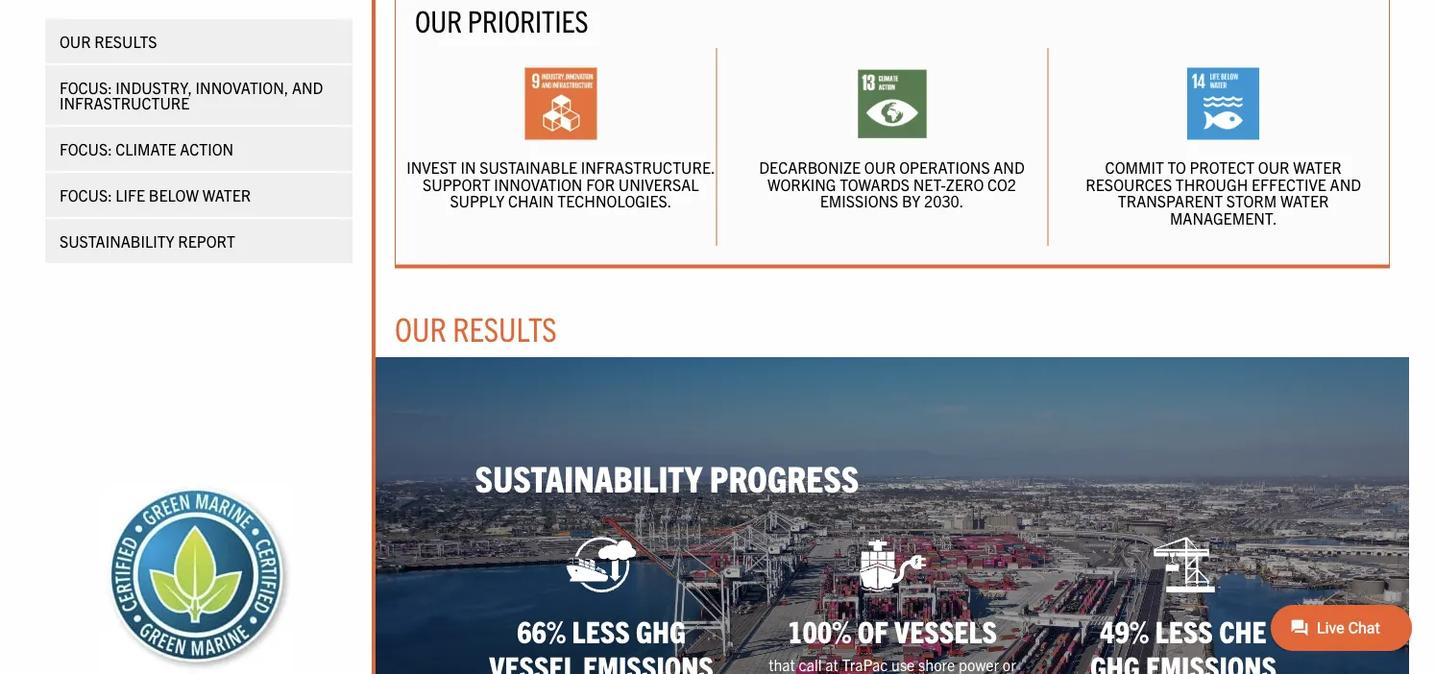 Task type: locate. For each thing, give the bounding box(es) containing it.
0 horizontal spatial less
[[572, 612, 630, 650]]

sustainability report link
[[45, 219, 353, 263]]

1 less from the left
[[572, 612, 630, 650]]

transparent
[[1118, 192, 1223, 211]]

3 focus: from the top
[[60, 185, 112, 205]]

below
[[149, 185, 199, 205]]

0 vertical spatial our results
[[60, 32, 157, 51]]

0 horizontal spatial and
[[994, 158, 1025, 177]]

less
[[572, 612, 630, 650], [1156, 612, 1214, 650]]

water
[[202, 185, 251, 205]]

water right storm
[[1281, 192, 1329, 211]]

our results link
[[45, 19, 353, 63]]

1 horizontal spatial and
[[1330, 175, 1362, 194]]

innovation,
[[196, 78, 289, 97]]

our
[[865, 158, 896, 177], [1259, 158, 1290, 177]]

2 focus: from the top
[[60, 139, 112, 159]]

focus: life below water link
[[45, 173, 353, 217]]

effective
[[1252, 175, 1327, 194]]

0 horizontal spatial sustainability
[[60, 232, 175, 251]]

0 horizontal spatial results
[[95, 32, 157, 51]]

through
[[1176, 175, 1249, 194]]

1 horizontal spatial results
[[453, 308, 557, 349]]

decarbonize
[[759, 158, 861, 177]]

sustainability for sustainability progress
[[475, 456, 703, 501]]

universal
[[619, 175, 699, 194]]

and
[[994, 158, 1025, 177], [1330, 175, 1362, 194]]

focus: left the industry,
[[60, 78, 112, 97]]

focus: left climate
[[60, 139, 112, 159]]

1 focus: from the top
[[60, 78, 112, 97]]

1 horizontal spatial less
[[1156, 612, 1214, 650]]

1 vertical spatial water
[[1281, 192, 1329, 211]]

1 horizontal spatial sustainability
[[475, 456, 703, 501]]

storm
[[1227, 192, 1277, 211]]

0 vertical spatial sustainability
[[60, 232, 175, 251]]

focus:
[[60, 78, 112, 97], [60, 139, 112, 159], [60, 185, 112, 205]]

1 our from the left
[[865, 158, 896, 177]]

sustainable
[[480, 158, 578, 177]]

decarbonize our operations and working towards net-zero co2 emissions by 2030.
[[759, 158, 1025, 211]]

2 less from the left
[[1156, 612, 1214, 650]]

0 vertical spatial results
[[95, 32, 157, 51]]

100% of vessels
[[788, 612, 997, 650]]

water
[[1294, 158, 1342, 177], [1281, 192, 1329, 211]]

sustainability inside sustainability report link
[[60, 232, 175, 251]]

1 vertical spatial focus:
[[60, 139, 112, 159]]

commit
[[1106, 158, 1165, 177]]

100%
[[788, 612, 852, 650]]

2 our from the left
[[1259, 158, 1290, 177]]

technologies.
[[558, 192, 672, 211]]

1 vertical spatial results
[[453, 308, 557, 349]]

infrastructure.
[[581, 158, 715, 177]]

towards
[[840, 175, 910, 194]]

focus: left life
[[60, 185, 112, 205]]

supply
[[450, 192, 505, 211]]

water right protect on the top of page
[[1294, 158, 1342, 177]]

results
[[95, 32, 157, 51], [453, 308, 557, 349]]

our inside decarbonize our operations and working towards net-zero co2 emissions by 2030.
[[865, 158, 896, 177]]

che
[[1220, 612, 1267, 650]]

focus: life below water
[[60, 185, 251, 205]]

focus: for focus: climate action
[[60, 139, 112, 159]]

0 vertical spatial water
[[1294, 158, 1342, 177]]

0 horizontal spatial our
[[865, 158, 896, 177]]

by
[[902, 192, 921, 211]]

report
[[178, 232, 235, 251]]

0 vertical spatial focus:
[[60, 78, 112, 97]]

operations
[[900, 158, 990, 177]]

our up the emissions
[[865, 158, 896, 177]]

2 vertical spatial focus:
[[60, 185, 112, 205]]

sustainability report
[[60, 232, 235, 251]]

co2
[[988, 175, 1017, 194]]

management.
[[1170, 209, 1278, 228]]

our up storm
[[1259, 158, 1290, 177]]

net-
[[914, 175, 946, 194]]

1 horizontal spatial our results
[[395, 308, 557, 349]]

chain
[[508, 192, 554, 211]]

less left che
[[1156, 612, 1214, 650]]

sustainability
[[60, 232, 175, 251], [475, 456, 703, 501]]

less right the 66%
[[572, 612, 630, 650]]

in
[[461, 158, 476, 177]]

invest in sustainable infrastructure. support innovation for universal supply chain technologies.
[[407, 158, 715, 211]]

action
[[180, 139, 234, 159]]

and right effective
[[1330, 175, 1362, 194]]

our
[[415, 1, 462, 39], [60, 32, 91, 51], [395, 308, 447, 349]]

1 horizontal spatial our
[[1259, 158, 1290, 177]]

focus: industry, innovation, and infrastructure
[[60, 78, 323, 112]]

1 vertical spatial sustainability
[[475, 456, 703, 501]]

resources
[[1086, 175, 1172, 194]]

sustainability progress
[[475, 456, 859, 501]]

less for 49%
[[1156, 612, 1214, 650]]

and right zero
[[994, 158, 1025, 177]]

our results
[[60, 32, 157, 51], [395, 308, 557, 349]]

less for 66%
[[572, 612, 630, 650]]

climate
[[116, 139, 177, 159]]

focus: inside focus: industry, innovation, and infrastructure
[[60, 78, 112, 97]]

invest
[[407, 158, 457, 177]]



Task type: describe. For each thing, give the bounding box(es) containing it.
0 horizontal spatial our results
[[60, 32, 157, 51]]

emissions
[[820, 192, 899, 211]]

our inside commit to protect our water resources through effective and transparent storm water management.
[[1259, 158, 1290, 177]]

focus: climate action link
[[45, 127, 353, 171]]

progress
[[710, 456, 859, 501]]

commit to protect our water resources through effective and transparent storm water management.
[[1086, 158, 1362, 228]]

innovation
[[494, 175, 583, 194]]

of
[[858, 612, 889, 650]]

49% less che
[[1101, 612, 1267, 650]]

zero
[[946, 175, 984, 194]]

protect
[[1190, 158, 1255, 177]]

infrastructure
[[60, 93, 190, 112]]

our priorities
[[415, 1, 589, 39]]

focus: for focus: industry, innovation, and infrastructure
[[60, 78, 112, 97]]

vessels
[[895, 612, 997, 650]]

and inside decarbonize our operations and working towards net-zero co2 emissions by 2030.
[[994, 158, 1025, 177]]

2030.
[[924, 192, 964, 211]]

66%
[[517, 612, 566, 650]]

for
[[586, 175, 615, 194]]

priorities
[[468, 1, 589, 39]]

sustainability for sustainability report
[[60, 232, 175, 251]]

focus: industry, innovation, and infrastructure link
[[45, 65, 353, 125]]

focus: climate action
[[60, 139, 234, 159]]

49%
[[1101, 612, 1150, 650]]

to
[[1168, 158, 1187, 177]]

life
[[116, 185, 145, 205]]

1 vertical spatial our results
[[395, 308, 557, 349]]

working
[[768, 175, 837, 194]]

ghg
[[636, 612, 686, 650]]

and
[[292, 78, 323, 97]]

and inside commit to protect our water resources through effective and transparent storm water management.
[[1330, 175, 1362, 194]]

focus: for focus: life below water
[[60, 185, 112, 205]]

66% less ghg
[[517, 612, 686, 650]]

industry,
[[116, 78, 192, 97]]

support
[[423, 175, 491, 194]]



Task type: vqa. For each thing, say whether or not it's contained in the screenshot.
our
yes



